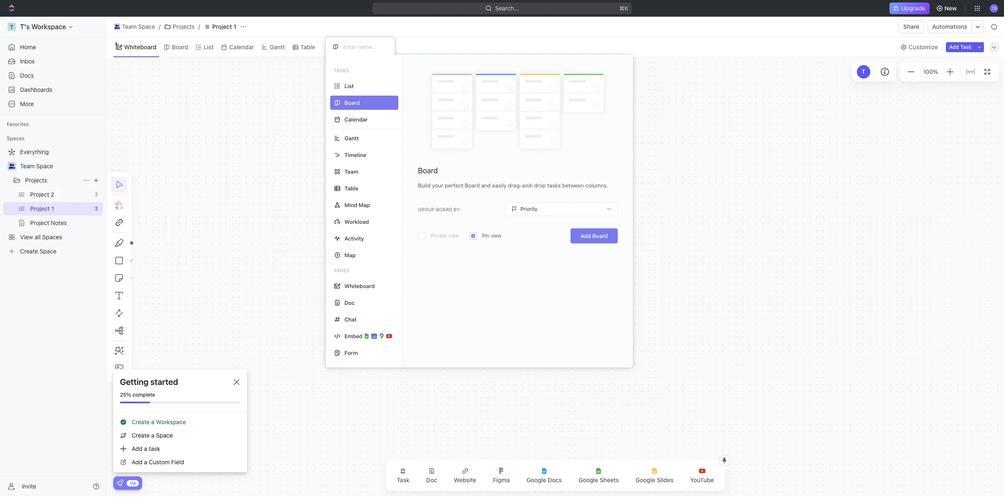Task type: describe. For each thing, give the bounding box(es) containing it.
100%
[[924, 68, 938, 75]]

and
[[481, 182, 491, 189]]

docs inside button
[[548, 477, 562, 484]]

docs link
[[3, 69, 103, 82]]

projects link inside tree
[[25, 174, 79, 187]]

create a space
[[132, 432, 173, 439]]

0 horizontal spatial map
[[344, 252, 356, 259]]

google slides
[[636, 477, 674, 484]]

0 horizontal spatial whiteboard
[[124, 43, 156, 50]]

0 horizontal spatial list
[[204, 43, 214, 50]]

sidebar navigation
[[0, 17, 107, 497]]

doc inside "button"
[[426, 477, 437, 484]]

0 vertical spatial team space
[[122, 23, 155, 30]]

project 1
[[212, 23, 236, 30]]

field
[[171, 459, 184, 466]]

task
[[149, 446, 160, 453]]

your
[[432, 182, 443, 189]]

task button
[[390, 463, 416, 489]]

private
[[431, 233, 447, 239]]

0 horizontal spatial table
[[300, 43, 315, 50]]

25%
[[120, 392, 131, 398]]

0 vertical spatial team space link
[[112, 22, 157, 32]]

sheets
[[600, 477, 619, 484]]

automations
[[932, 23, 967, 30]]

chat
[[344, 316, 357, 323]]

add task button
[[946, 42, 975, 52]]

create for create a space
[[132, 432, 150, 439]]

projects inside tree
[[25, 177, 47, 184]]

pages
[[334, 268, 349, 273]]

by:
[[454, 207, 461, 212]]

and-
[[522, 182, 534, 189]]

dashboards link
[[3, 83, 103, 97]]

tasks
[[334, 68, 349, 73]]

tasks
[[547, 182, 561, 189]]

add a custom field
[[132, 459, 184, 466]]

a for custom
[[144, 459, 147, 466]]

t
[[862, 68, 865, 75]]

list link
[[202, 41, 214, 53]]

custom
[[149, 459, 170, 466]]

gantt link
[[268, 41, 285, 53]]

view
[[337, 43, 350, 50]]

activity
[[344, 235, 364, 242]]

1 / from the left
[[159, 23, 161, 30]]

pin view
[[482, 233, 502, 239]]

1 horizontal spatial projects link
[[162, 22, 197, 32]]

customize
[[909, 43, 938, 50]]

1 horizontal spatial list
[[344, 83, 354, 89]]

drop
[[534, 182, 546, 189]]

1 vertical spatial whiteboard
[[344, 283, 375, 290]]

google sheets
[[579, 477, 619, 484]]

upgrade
[[902, 5, 925, 12]]

view for pin view
[[491, 233, 502, 239]]

workspace
[[156, 419, 186, 426]]

1/4
[[130, 481, 136, 486]]

create a workspace
[[132, 419, 186, 426]]

Enter name... field
[[342, 43, 388, 51]]

search...
[[495, 5, 519, 12]]

new button
[[933, 2, 962, 15]]

group board by:
[[418, 207, 461, 212]]

1
[[233, 23, 236, 30]]

private view
[[431, 233, 459, 239]]

task inside task button
[[397, 477, 410, 484]]

priority button
[[505, 203, 618, 216]]

google for google sheets
[[579, 477, 598, 484]]

upgrade link
[[890, 3, 930, 14]]

calendar inside calendar "link"
[[229, 43, 254, 50]]

figma button
[[486, 463, 517, 489]]

priority
[[521, 206, 538, 212]]

getting started
[[120, 378, 178, 387]]

1 horizontal spatial map
[[359, 202, 370, 208]]

view button
[[326, 41, 353, 53]]

automations button
[[928, 20, 972, 33]]

add for add a custom field
[[132, 459, 142, 466]]

drag-
[[508, 182, 522, 189]]

space inside tree
[[36, 163, 53, 170]]



Task type: vqa. For each thing, say whether or not it's contained in the screenshot.
a, , element
no



Task type: locate. For each thing, give the bounding box(es) containing it.
0 vertical spatial doc
[[344, 300, 355, 306]]

1 horizontal spatial table
[[344, 185, 358, 192]]

team inside tree
[[20, 163, 35, 170]]

0 horizontal spatial calendar
[[229, 43, 254, 50]]

customize button
[[898, 41, 941, 53]]

a up the task
[[151, 432, 154, 439]]

tree inside 'sidebar' "navigation"
[[3, 145, 103, 258]]

projects link
[[162, 22, 197, 32], [25, 174, 79, 187]]

google for google docs
[[527, 477, 546, 484]]

0 horizontal spatial task
[[397, 477, 410, 484]]

0 horizontal spatial gantt
[[270, 43, 285, 50]]

figma
[[493, 477, 510, 484]]

0 vertical spatial map
[[359, 202, 370, 208]]

1 vertical spatial docs
[[548, 477, 562, 484]]

onboarding checklist button element
[[117, 480, 123, 487]]

whiteboard down pages
[[344, 283, 375, 290]]

0 horizontal spatial /
[[159, 23, 161, 30]]

1 vertical spatial create
[[132, 432, 150, 439]]

0 vertical spatial user group image
[[114, 25, 120, 29]]

⌘k
[[619, 5, 628, 12]]

home
[[20, 43, 36, 51]]

getting
[[120, 378, 149, 387]]

1 horizontal spatial whiteboard
[[344, 283, 375, 290]]

whiteboard left board link
[[124, 43, 156, 50]]

team up whiteboard link
[[122, 23, 137, 30]]

docs inside 'sidebar' "navigation"
[[20, 72, 34, 79]]

website
[[454, 477, 476, 484]]

share button
[[898, 20, 925, 33]]

/
[[159, 23, 161, 30], [198, 23, 200, 30]]

create up add a task
[[132, 432, 150, 439]]

add down automations button
[[949, 44, 959, 50]]

pin
[[482, 233, 489, 239]]

create up 'create a space'
[[132, 419, 150, 426]]

list
[[204, 43, 214, 50], [344, 83, 354, 89]]

home link
[[3, 41, 103, 54]]

2 vertical spatial space
[[156, 432, 173, 439]]

google sheets button
[[572, 463, 626, 489]]

1 vertical spatial task
[[397, 477, 410, 484]]

2 horizontal spatial google
[[636, 477, 655, 484]]

a for space
[[151, 432, 154, 439]]

1 horizontal spatial task
[[960, 44, 972, 50]]

table up mind
[[344, 185, 358, 192]]

columns.
[[585, 182, 608, 189]]

0 vertical spatial space
[[138, 23, 155, 30]]

0 horizontal spatial projects
[[25, 177, 47, 184]]

add down add a task
[[132, 459, 142, 466]]

team space
[[122, 23, 155, 30], [20, 163, 53, 170]]

embed
[[344, 333, 362, 340]]

tree
[[3, 145, 103, 258]]

google slides button
[[629, 463, 680, 489]]

create for create a workspace
[[132, 419, 150, 426]]

0 vertical spatial projects link
[[162, 22, 197, 32]]

google inside button
[[636, 477, 655, 484]]

0 horizontal spatial user group image
[[9, 164, 15, 169]]

2 google from the left
[[579, 477, 598, 484]]

project 1 link
[[202, 22, 238, 32]]

1 vertical spatial gantt
[[344, 135, 359, 142]]

1 vertical spatial projects
[[25, 177, 47, 184]]

25% complete
[[120, 392, 155, 398]]

add left the task
[[132, 446, 142, 453]]

1 horizontal spatial docs
[[548, 477, 562, 484]]

calendar link
[[228, 41, 254, 53]]

board link
[[170, 41, 188, 53]]

workload
[[344, 218, 369, 225]]

task inside add task button
[[960, 44, 972, 50]]

a for task
[[144, 446, 147, 453]]

task down automations button
[[960, 44, 972, 50]]

0 vertical spatial calendar
[[229, 43, 254, 50]]

3 google from the left
[[636, 477, 655, 484]]

list down tasks
[[344, 83, 354, 89]]

add
[[949, 44, 959, 50], [581, 233, 591, 240], [132, 446, 142, 453], [132, 459, 142, 466]]

0 horizontal spatial team space link
[[20, 160, 101, 173]]

0 horizontal spatial docs
[[20, 72, 34, 79]]

1 vertical spatial calendar
[[344, 116, 368, 123]]

1 horizontal spatial /
[[198, 23, 200, 30]]

view for private view
[[448, 233, 459, 239]]

2 create from the top
[[132, 432, 150, 439]]

1 vertical spatial team space
[[20, 163, 53, 170]]

tree containing team space
[[3, 145, 103, 258]]

youtube
[[690, 477, 714, 484]]

started
[[150, 378, 178, 387]]

task left doc "button"
[[397, 477, 410, 484]]

youtube button
[[684, 463, 721, 489]]

2 horizontal spatial space
[[156, 432, 173, 439]]

1 horizontal spatial google
[[579, 477, 598, 484]]

0 vertical spatial projects
[[173, 23, 195, 30]]

task
[[960, 44, 972, 50], [397, 477, 410, 484]]

0 vertical spatial whiteboard
[[124, 43, 156, 50]]

add for add a task
[[132, 446, 142, 453]]

table link
[[299, 41, 315, 53]]

0 horizontal spatial space
[[36, 163, 53, 170]]

0 vertical spatial task
[[960, 44, 972, 50]]

view right private at the top left of page
[[448, 233, 459, 239]]

1 vertical spatial map
[[344, 252, 356, 259]]

view right pin
[[491, 233, 502, 239]]

between
[[562, 182, 584, 189]]

gantt up timeline
[[344, 135, 359, 142]]

google docs button
[[520, 463, 569, 489]]

calendar down '1' at left top
[[229, 43, 254, 50]]

add down priority "dropdown button"
[[581, 233, 591, 240]]

add a task
[[132, 446, 160, 453]]

team down spaces
[[20, 163, 35, 170]]

0 horizontal spatial team space
[[20, 163, 53, 170]]

0 horizontal spatial doc
[[344, 300, 355, 306]]

map down activity
[[344, 252, 356, 259]]

website button
[[447, 463, 483, 489]]

1 horizontal spatial team
[[122, 23, 137, 30]]

1 horizontal spatial view
[[491, 233, 502, 239]]

board
[[172, 43, 188, 50], [418, 166, 438, 175], [465, 182, 480, 189], [593, 233, 608, 240]]

0 vertical spatial gantt
[[270, 43, 285, 50]]

team space up whiteboard link
[[122, 23, 155, 30]]

2 view from the left
[[491, 233, 502, 239]]

1 vertical spatial team space link
[[20, 160, 101, 173]]

docs
[[20, 72, 34, 79], [548, 477, 562, 484]]

1 vertical spatial projects link
[[25, 174, 79, 187]]

slides
[[657, 477, 674, 484]]

timeline
[[344, 152, 366, 158]]

google docs
[[527, 477, 562, 484]]

1 vertical spatial space
[[36, 163, 53, 170]]

1 create from the top
[[132, 419, 150, 426]]

perfect
[[445, 182, 463, 189]]

google
[[527, 477, 546, 484], [579, 477, 598, 484], [636, 477, 655, 484]]

1 vertical spatial user group image
[[9, 164, 15, 169]]

a left the task
[[144, 446, 147, 453]]

group
[[418, 207, 435, 212]]

invite
[[22, 483, 36, 490]]

form
[[344, 350, 358, 356]]

new
[[945, 5, 957, 12]]

build
[[418, 182, 431, 189]]

add for add board
[[581, 233, 591, 240]]

0 vertical spatial list
[[204, 43, 214, 50]]

1 horizontal spatial gantt
[[344, 135, 359, 142]]

whiteboard link
[[122, 41, 156, 53]]

google right figma
[[527, 477, 546, 484]]

0 horizontal spatial projects link
[[25, 174, 79, 187]]

team
[[122, 23, 137, 30], [20, 163, 35, 170], [344, 168, 358, 175]]

1 horizontal spatial team space
[[122, 23, 155, 30]]

add task
[[949, 44, 972, 50]]

2 horizontal spatial team
[[344, 168, 358, 175]]

board
[[436, 207, 452, 212]]

1 google from the left
[[527, 477, 546, 484]]

0 horizontal spatial view
[[448, 233, 459, 239]]

team space down spaces
[[20, 163, 53, 170]]

mind map
[[344, 202, 370, 208]]

list down project 1 link
[[204, 43, 214, 50]]

share
[[904, 23, 920, 30]]

1 vertical spatial table
[[344, 185, 358, 192]]

google for google slides
[[636, 477, 655, 484]]

doc button
[[420, 463, 444, 489]]

inbox
[[20, 58, 35, 65]]

inbox link
[[3, 55, 103, 68]]

gantt left 'table' link
[[270, 43, 285, 50]]

calendar up timeline
[[344, 116, 368, 123]]

0 horizontal spatial team
[[20, 163, 35, 170]]

doc up chat
[[344, 300, 355, 306]]

0 horizontal spatial google
[[527, 477, 546, 484]]

a down add a task
[[144, 459, 147, 466]]

2 / from the left
[[198, 23, 200, 30]]

add inside button
[[949, 44, 959, 50]]

close image
[[234, 380, 240, 385]]

complete
[[132, 392, 155, 398]]

a for workspace
[[151, 419, 154, 426]]

0 vertical spatial create
[[132, 419, 150, 426]]

1 horizontal spatial projects
[[173, 23, 195, 30]]

1 horizontal spatial space
[[138, 23, 155, 30]]

favorites
[[7, 121, 29, 128]]

0 vertical spatial docs
[[20, 72, 34, 79]]

create
[[132, 419, 150, 426], [132, 432, 150, 439]]

1 horizontal spatial user group image
[[114, 25, 120, 29]]

view button
[[326, 37, 353, 57]]

1 view from the left
[[448, 233, 459, 239]]

onboarding checklist button image
[[117, 480, 123, 487]]

build your perfect board and easily drag-and-drop tasks between columns.
[[418, 182, 608, 189]]

1 horizontal spatial calendar
[[344, 116, 368, 123]]

add board
[[581, 233, 608, 240]]

1 horizontal spatial doc
[[426, 477, 437, 484]]

gantt
[[270, 43, 285, 50], [344, 135, 359, 142]]

google left slides
[[636, 477, 655, 484]]

favorites button
[[3, 120, 32, 130]]

1 vertical spatial list
[[344, 83, 354, 89]]

team space inside 'sidebar' "navigation"
[[20, 163, 53, 170]]

map right mind
[[359, 202, 370, 208]]

1 vertical spatial doc
[[426, 477, 437, 484]]

1 horizontal spatial team space link
[[112, 22, 157, 32]]

a
[[151, 419, 154, 426], [151, 432, 154, 439], [144, 446, 147, 453], [144, 459, 147, 466]]

dashboards
[[20, 86, 53, 93]]

100% button
[[922, 67, 940, 77]]

user group image inside 'sidebar' "navigation"
[[9, 164, 15, 169]]

user group image
[[114, 25, 120, 29], [9, 164, 15, 169]]

google left sheets
[[579, 477, 598, 484]]

mind
[[344, 202, 357, 208]]

project
[[212, 23, 232, 30]]

a up 'create a space'
[[151, 419, 154, 426]]

0 vertical spatial table
[[300, 43, 315, 50]]

easily
[[492, 182, 507, 189]]

team down timeline
[[344, 168, 358, 175]]

add for add task
[[949, 44, 959, 50]]

table right gantt link
[[300, 43, 315, 50]]

doc right task button
[[426, 477, 437, 484]]



